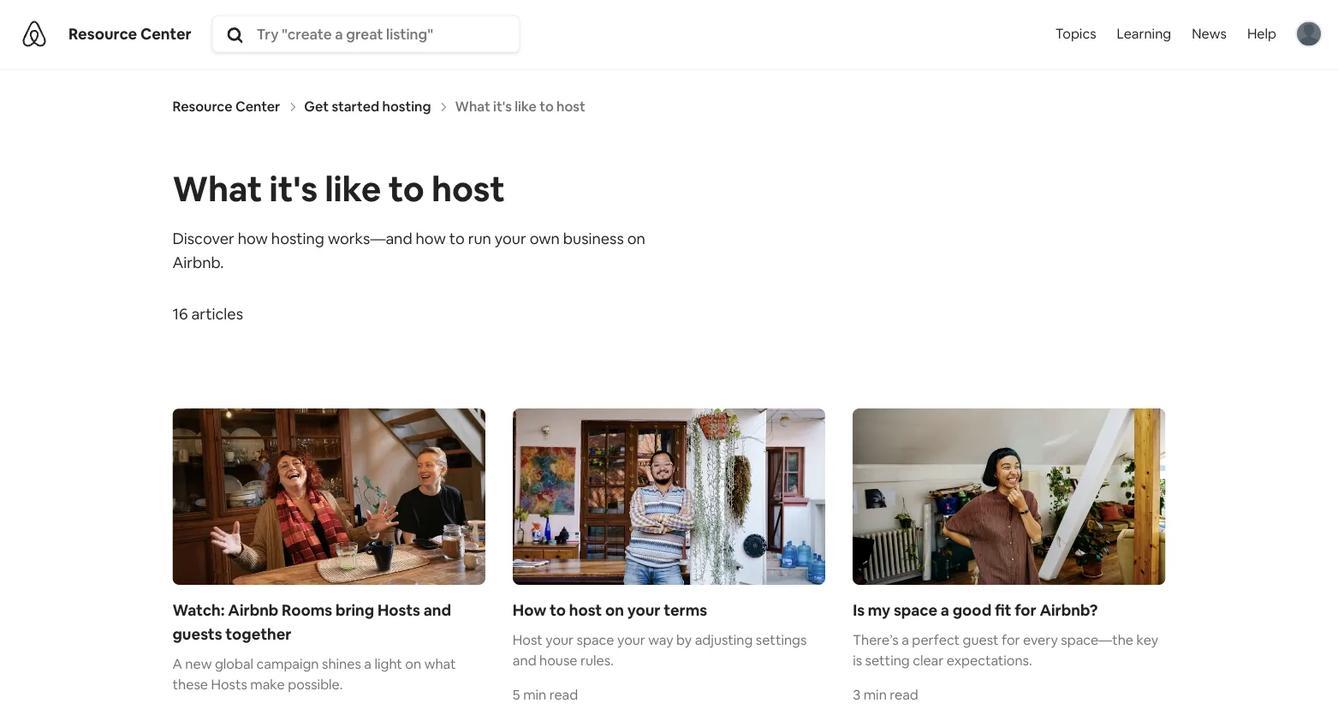 Task type: vqa. For each thing, say whether or not it's contained in the screenshot.
the leftmost space
yes



Task type: describe. For each thing, give the bounding box(es) containing it.
host
[[513, 631, 543, 648]]

perfect
[[913, 631, 960, 648]]

there's a perfect guest for every space—the key is setting clear expectations.
[[853, 631, 1159, 669]]

topics button
[[1053, 0, 1100, 71]]

guest
[[963, 631, 999, 648]]

adjusting
[[695, 631, 753, 648]]

1 vertical spatial resource center
[[173, 98, 280, 115]]

on inside discover how hosting works—and how to run your own business on airbnb.
[[628, 229, 646, 249]]

min for is
[[864, 685, 887, 703]]

fit
[[995, 600, 1012, 620]]

these
[[173, 675, 208, 693]]

run
[[468, 229, 492, 249]]

host your space your way by adjusting settings and house rules.
[[513, 631, 807, 669]]

mateo's account image
[[1298, 22, 1322, 46]]

and inside watch: airbnb rooms bring hosts and guests together
[[424, 600, 451, 620]]

1 vertical spatial resource
[[173, 98, 233, 115]]

16
[[173, 304, 188, 324]]

hosting for started
[[383, 98, 431, 115]]

5
[[513, 685, 520, 703]]

setting
[[866, 651, 910, 669]]

3 min read
[[853, 685, 919, 703]]

make
[[250, 675, 285, 693]]

your up house
[[546, 631, 574, 648]]

hosting for how
[[271, 229, 325, 249]]

hosts inside watch: airbnb rooms bring hosts and guests together
[[378, 600, 420, 620]]

5 min read
[[513, 685, 578, 703]]

a
[[173, 655, 182, 672]]

read for host
[[550, 685, 578, 703]]

topics
[[1056, 25, 1097, 42]]

a new global campaign shines a light on what these hosts make possible.
[[173, 655, 456, 693]]

guests
[[173, 624, 222, 644]]

airbnb.
[[173, 253, 224, 273]]

what
[[173, 167, 262, 211]]

and inside host your space your way by adjusting settings and house rules.
[[513, 651, 537, 669]]

watch:
[[173, 600, 225, 620]]

every
[[1024, 631, 1059, 648]]

there's
[[853, 631, 899, 648]]

together
[[226, 624, 292, 644]]

watch: airbnb rooms bring hosts and guests together
[[173, 600, 451, 644]]

clear
[[913, 651, 944, 669]]

works—and
[[328, 229, 413, 249]]

by
[[677, 631, 692, 648]]

1 how from the left
[[238, 229, 268, 249]]

like
[[325, 167, 381, 211]]

is my space a good fit for airbnb?
[[853, 600, 1098, 620]]

how
[[513, 600, 547, 620]]

light
[[375, 655, 402, 672]]

3
[[853, 685, 861, 703]]

space for a
[[894, 600, 938, 620]]

hosts inside a new global campaign shines a light on what these hosts make possible.
[[211, 675, 247, 693]]

space for your
[[577, 631, 615, 648]]

possible.
[[288, 675, 343, 693]]



Task type: locate. For each thing, give the bounding box(es) containing it.
a left good
[[941, 600, 950, 620]]

1 read from the left
[[550, 685, 578, 703]]

to inside discover how hosting works—and how to run your own business on airbnb.
[[449, 229, 465, 249]]

1 horizontal spatial hosting
[[383, 98, 431, 115]]

a person in a blue and white striped vest and checkered shirt smiles and leans against a white wall covered with plants. image
[[513, 409, 826, 585], [513, 409, 826, 585]]

hosts
[[378, 600, 420, 620], [211, 675, 247, 693]]

news
[[1192, 25, 1227, 42]]

0 horizontal spatial and
[[424, 600, 451, 620]]

hosting down it's
[[271, 229, 325, 249]]

get
[[304, 98, 329, 115]]

settings
[[756, 631, 807, 648]]

0 vertical spatial host
[[432, 167, 505, 211]]

1 vertical spatial for
[[1002, 631, 1021, 648]]

way
[[649, 631, 674, 648]]

hosting right "started"
[[383, 98, 431, 115]]

your left way
[[618, 631, 646, 648]]

min
[[523, 685, 547, 703], [864, 685, 887, 703]]

0 horizontal spatial host
[[432, 167, 505, 211]]

2 vertical spatial a
[[364, 655, 372, 672]]

bring
[[336, 600, 374, 620]]

shines
[[322, 655, 361, 672]]

0 vertical spatial space
[[894, 600, 938, 620]]

1 horizontal spatial host
[[569, 600, 602, 620]]

0 vertical spatial resource center
[[69, 24, 192, 44]]

read for space
[[890, 685, 919, 703]]

read down house
[[550, 685, 578, 703]]

1 horizontal spatial and
[[513, 651, 537, 669]]

read down setting
[[890, 685, 919, 703]]

2 vertical spatial on
[[405, 655, 422, 672]]

for
[[1015, 600, 1037, 620], [1002, 631, 1021, 648]]

0 vertical spatial hosts
[[378, 600, 420, 620]]

2 how from the left
[[416, 229, 446, 249]]

0 horizontal spatial a
[[364, 655, 372, 672]]

for inside there's a perfect guest for every space—the key is setting clear expectations.
[[1002, 631, 1021, 648]]

campaign
[[257, 655, 319, 672]]

2 horizontal spatial a
[[941, 600, 950, 620]]

host up the run
[[432, 167, 505, 211]]

center
[[140, 24, 192, 44], [236, 98, 280, 115]]

space up rules.
[[577, 631, 615, 648]]

on right light
[[405, 655, 422, 672]]

to left the run
[[449, 229, 465, 249]]

0 vertical spatial on
[[628, 229, 646, 249]]

space—the
[[1062, 631, 1134, 648]]

Search text field
[[257, 25, 516, 43]]

1 horizontal spatial to
[[449, 229, 465, 249]]

get started hosting
[[304, 98, 431, 115]]

own
[[530, 229, 560, 249]]

1 vertical spatial center
[[236, 98, 280, 115]]

how left the run
[[416, 229, 446, 249]]

global
[[215, 655, 254, 672]]

2 read from the left
[[890, 685, 919, 703]]

0 vertical spatial and
[[424, 600, 451, 620]]

0 horizontal spatial read
[[550, 685, 578, 703]]

terms
[[664, 600, 708, 620]]

discover how hosting works—and how to run your own business on airbnb.
[[173, 229, 646, 273]]

resource
[[69, 24, 137, 44], [173, 98, 233, 115]]

0 horizontal spatial hosts
[[211, 675, 247, 693]]

to
[[389, 167, 425, 211], [449, 229, 465, 249], [550, 600, 566, 620]]

discover
[[173, 229, 234, 249]]

rules.
[[581, 651, 614, 669]]

articles
[[191, 304, 243, 324]]

learning
[[1117, 25, 1172, 42]]

0 horizontal spatial how
[[238, 229, 268, 249]]

hosting
[[383, 98, 431, 115], [271, 229, 325, 249]]

a up setting
[[902, 631, 910, 648]]

host up rules.
[[569, 600, 602, 620]]

help
[[1248, 25, 1277, 42]]

for right fit at the right
[[1015, 600, 1037, 620]]

on
[[628, 229, 646, 249], [606, 600, 624, 620], [405, 655, 422, 672]]

space up "perfect"
[[894, 600, 938, 620]]

is
[[853, 600, 865, 620]]

1 vertical spatial to
[[449, 229, 465, 249]]

for left the every
[[1002, 631, 1021, 648]]

a
[[941, 600, 950, 620], [902, 631, 910, 648], [364, 655, 372, 672]]

0 vertical spatial resource
[[69, 24, 137, 44]]

1 vertical spatial hosting
[[271, 229, 325, 249]]

your inside discover how hosting works—and how to run your own business on airbnb.
[[495, 229, 527, 249]]

space
[[894, 600, 938, 620], [577, 631, 615, 648]]

an airbnb rooms host and her guest both laugh while sitting side by side at a wooden table with mugs and glasses on it. image
[[173, 409, 486, 585], [173, 409, 486, 585]]

is
[[853, 651, 863, 669]]

0 vertical spatial hosting
[[383, 98, 431, 115]]

0 vertical spatial center
[[140, 24, 192, 44]]

how to host on your terms
[[513, 600, 708, 620]]

business
[[563, 229, 624, 249]]

new
[[185, 655, 212, 672]]

how
[[238, 229, 268, 249], [416, 229, 446, 249]]

how right discover
[[238, 229, 268, 249]]

2 min from the left
[[864, 685, 887, 703]]

0 horizontal spatial to
[[389, 167, 425, 211]]

your up way
[[628, 600, 661, 620]]

0 horizontal spatial on
[[405, 655, 422, 672]]

hosts right bring on the bottom
[[378, 600, 420, 620]]

and
[[424, 600, 451, 620], [513, 651, 537, 669]]

on up rules.
[[606, 600, 624, 620]]

min right 5
[[523, 685, 547, 703]]

resource center link
[[69, 24, 192, 44], [173, 98, 280, 115]]

1 horizontal spatial center
[[236, 98, 280, 115]]

1 vertical spatial resource center link
[[173, 98, 280, 115]]

1 horizontal spatial space
[[894, 600, 938, 620]]

hosts down global
[[211, 675, 247, 693]]

to right like
[[389, 167, 425, 211]]

read
[[550, 685, 578, 703], [890, 685, 919, 703]]

airbnb
[[228, 600, 279, 620]]

0 vertical spatial for
[[1015, 600, 1037, 620]]

0 vertical spatial to
[[389, 167, 425, 211]]

on inside a new global campaign shines a light on what these hosts make possible.
[[405, 655, 422, 672]]

1 horizontal spatial hosts
[[378, 600, 420, 620]]

help link
[[1238, 0, 1287, 68]]

and down host
[[513, 651, 537, 669]]

1 horizontal spatial resource
[[173, 98, 233, 115]]

1 vertical spatial space
[[577, 631, 615, 648]]

your
[[495, 229, 527, 249], [628, 600, 661, 620], [546, 631, 574, 648], [618, 631, 646, 648]]

0 horizontal spatial min
[[523, 685, 547, 703]]

0 horizontal spatial resource
[[69, 24, 137, 44]]

1 horizontal spatial how
[[416, 229, 446, 249]]

0 vertical spatial a
[[941, 600, 950, 620]]

what
[[425, 655, 456, 672]]

0 horizontal spatial hosting
[[271, 229, 325, 249]]

a inside a new global campaign shines a light on what these hosts make possible.
[[364, 655, 372, 672]]

a left light
[[364, 655, 372, 672]]

2 vertical spatial to
[[550, 600, 566, 620]]

1 vertical spatial on
[[606, 600, 624, 620]]

to right how
[[550, 600, 566, 620]]

1 horizontal spatial min
[[864, 685, 887, 703]]

0 horizontal spatial space
[[577, 631, 615, 648]]

rooms
[[282, 600, 332, 620]]

16 articles
[[173, 304, 243, 324]]

1 vertical spatial host
[[569, 600, 602, 620]]

and up what
[[424, 600, 451, 620]]

2 horizontal spatial to
[[550, 600, 566, 620]]

host
[[432, 167, 505, 211], [569, 600, 602, 620]]

get started hosting link
[[304, 98, 431, 115]]

it's
[[269, 167, 318, 211]]

0 vertical spatial resource center link
[[69, 24, 192, 44]]

1 min from the left
[[523, 685, 547, 703]]

expectations.
[[947, 651, 1033, 669]]

what it's like to host
[[173, 167, 505, 211]]

a person stands and smiles in a room with white walls, several plants, and a couch in the background. image
[[853, 409, 1166, 585], [853, 409, 1166, 585]]

good
[[953, 600, 992, 620]]

1 vertical spatial and
[[513, 651, 537, 669]]

started
[[332, 98, 380, 115]]

your right the run
[[495, 229, 527, 249]]

1 horizontal spatial a
[[902, 631, 910, 648]]

2 horizontal spatial on
[[628, 229, 646, 249]]

hosting inside discover how hosting works—and how to run your own business on airbnb.
[[271, 229, 325, 249]]

my
[[868, 600, 891, 620]]

key
[[1137, 631, 1159, 648]]

space inside host your space your way by adjusting settings and house rules.
[[577, 631, 615, 648]]

news button
[[1182, 0, 1238, 68]]

1 horizontal spatial on
[[606, 600, 624, 620]]

1 horizontal spatial read
[[890, 685, 919, 703]]

resource center
[[69, 24, 192, 44], [173, 98, 280, 115]]

house
[[540, 651, 578, 669]]

min for how
[[523, 685, 547, 703]]

min right 3
[[864, 685, 887, 703]]

0 horizontal spatial center
[[140, 24, 192, 44]]

on right business at the top left of page
[[628, 229, 646, 249]]

learning button
[[1107, 0, 1182, 68]]

airbnb?
[[1040, 600, 1098, 620]]

1 vertical spatial hosts
[[211, 675, 247, 693]]

1 vertical spatial a
[[902, 631, 910, 648]]

a inside there's a perfect guest for every space—the key is setting clear expectations.
[[902, 631, 910, 648]]



